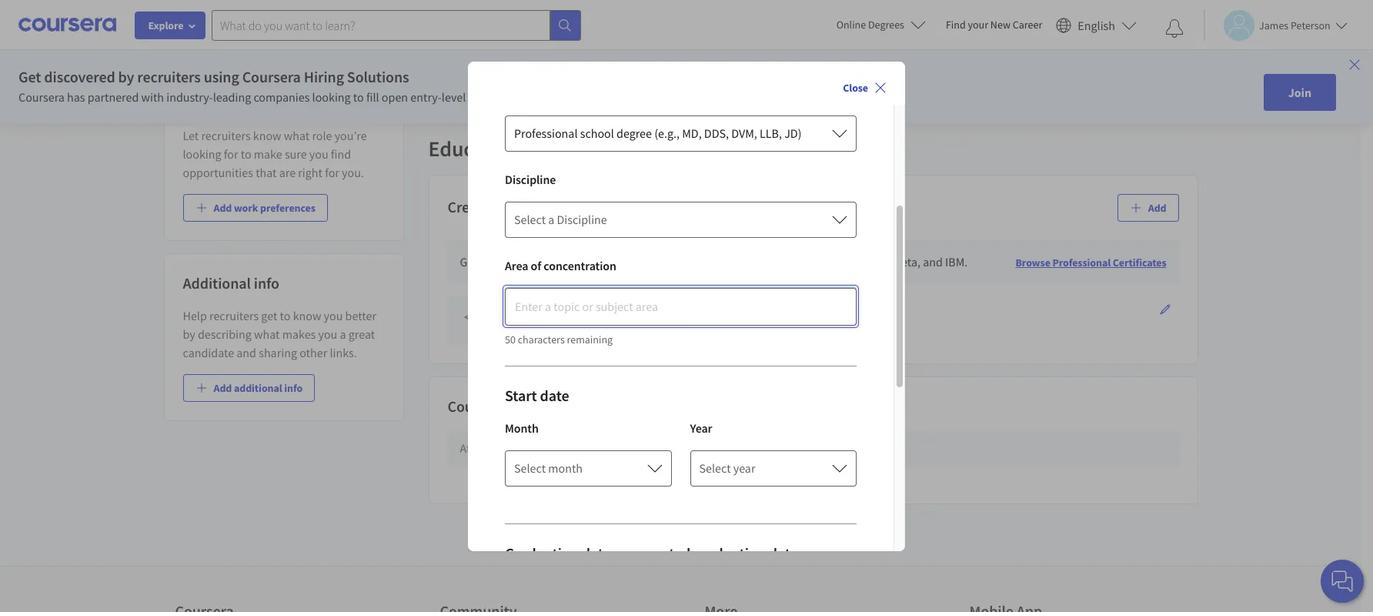 Task type: vqa. For each thing, say whether or not it's contained in the screenshot.
1st Months
no



Task type: describe. For each thing, give the bounding box(es) containing it.
role-
[[557, 254, 581, 269]]

help
[[183, 308, 207, 323]]

close button
[[837, 74, 893, 101]]

past
[[509, 46, 531, 61]]

help recruiters get to know you better by describing what makes you a great candidate and sharing other links.
[[183, 308, 377, 360]]

degree for professional school degree
[[618, 322, 653, 337]]

dialog containing start date
[[468, 61, 906, 612]]

links.
[[330, 345, 357, 360]]

start
[[505, 385, 537, 405]]

edit details for professional school degree  in majorname at turtle mountain community college. image
[[1159, 303, 1172, 316]]

ready
[[501, 254, 530, 269]]

sure
[[285, 146, 307, 162]]

additional
[[234, 381, 282, 395]]

select month
[[514, 460, 583, 476]]

community
[[605, 297, 669, 312]]

get for job-
[[460, 254, 478, 269]]

1 horizontal spatial companies
[[772, 254, 828, 269]]

just
[[693, 46, 712, 61]]

select for select year
[[700, 460, 731, 476]]

opportunities
[[183, 165, 253, 180]]

that
[[256, 165, 277, 180]]

you for a
[[318, 327, 338, 342]]

school for professional school degree
[[582, 322, 616, 337]]

english button
[[1051, 0, 1144, 50]]

50 characters remaining
[[505, 332, 613, 346]]

get
[[261, 308, 278, 323]]

a inside popup button
[[549, 211, 555, 227]]

leading inside get discovered by recruiters using coursera hiring solutions coursera has partnered with industry-leading companies looking to fill open entry-level positions.
[[213, 89, 251, 105]]

start date
[[505, 385, 570, 405]]

close
[[843, 80, 869, 94]]

select for select month
[[514, 460, 546, 476]]

better
[[345, 308, 377, 323]]

1 vertical spatial leading
[[731, 254, 769, 269]]

add
[[822, 46, 842, 61]]

meta,
[[893, 254, 921, 269]]

your for find
[[968, 18, 989, 32]]

0 vertical spatial info
[[254, 273, 279, 293]]

0 horizontal spatial coursera
[[18, 89, 65, 105]]

partnered
[[88, 89, 139, 105]]

info inside add additional info button
[[284, 381, 303, 395]]

select for select a discipline
[[514, 211, 546, 227]]

you're inside add your past work experience here. if you're just starting out, you can add internships or volunteer experience instead.
[[658, 46, 690, 61]]

are
[[279, 165, 296, 180]]

industry- inside get discovered by recruiters using coursera hiring solutions coursera has partnered with industry-leading companies looking to fill open entry-level positions.
[[167, 89, 213, 105]]

based
[[581, 254, 612, 269]]

add work preferences
[[214, 201, 316, 215]]

instead.
[[519, 64, 559, 80]]

know inside help recruiters get to know you better by describing what makes you a great candidate and sharing other links.
[[293, 308, 321, 323]]

visibility
[[300, 49, 347, 65]]

you're inside let recruiters know what role you're looking for to make sure you find opportunities that are right for you.
[[335, 128, 367, 143]]

out,
[[756, 46, 777, 61]]

1 vertical spatial professional
[[1053, 255, 1111, 269]]

additional info
[[183, 273, 279, 293]]

1 horizontal spatial with
[[532, 254, 555, 269]]

with inside get discovered by recruiters using coursera hiring solutions coursera has partnered with industry-leading companies looking to fill open entry-level positions.
[[141, 89, 164, 105]]

using
[[204, 67, 239, 86]]

select year
[[700, 460, 756, 476]]

llb,
[[760, 125, 782, 141]]

remaining
[[567, 332, 613, 346]]

turtle mountain community college
[[516, 297, 711, 312]]

of
[[531, 258, 542, 273]]

update profile visibility button
[[209, 39, 359, 75]]

certificates
[[1113, 255, 1167, 269]]

by inside get discovered by recruiters using coursera hiring solutions coursera has partnered with industry-leading companies looking to fill open entry-level positions.
[[118, 67, 134, 86]]

add additional info button
[[183, 374, 315, 402]]

discovered
[[44, 67, 115, 86]]

companies inside get discovered by recruiters using coursera hiring solutions coursera has partnered with industry-leading companies looking to fill open entry-level positions.
[[254, 89, 310, 105]]

has
[[67, 89, 85, 105]]

learning for start
[[534, 441, 577, 456]]

from
[[657, 254, 682, 269]]

1 horizontal spatial and
[[924, 254, 943, 269]]

find your new career link
[[939, 15, 1051, 35]]

select a discipline
[[514, 211, 607, 227]]

find
[[946, 18, 966, 32]]

graduation
[[505, 543, 579, 563]]

other
[[300, 345, 327, 360]]

can
[[801, 46, 819, 61]]

credentials
[[448, 197, 523, 217]]

or inside dialog
[[614, 543, 628, 563]]

progress
[[769, 441, 813, 456]]

english
[[1078, 17, 1116, 33]]

month
[[505, 420, 539, 436]]

makes
[[282, 327, 316, 342]]

2 horizontal spatial date
[[769, 543, 798, 563]]

1 vertical spatial industry-
[[685, 254, 731, 269]]

add your past work experience here. if you're just starting out, you can add internships or volunteer experience instead.
[[460, 46, 967, 80]]

describing
[[198, 327, 252, 342]]

get job-ready with role-based training from industry-leading companies like google, meta, and ibm.
[[460, 254, 968, 269]]

year
[[690, 420, 713, 436]]

browse professional certificates
[[1016, 255, 1167, 269]]

know inside let recruiters know what role you're looking for to make sure you find opportunities that are right for you.
[[253, 128, 282, 143]]

coursera,
[[595, 441, 644, 456]]

let recruiters know what role you're looking for to make sure you find opportunities that are right for you.
[[183, 128, 367, 180]]

level
[[442, 89, 466, 105]]

show notifications image
[[1166, 19, 1184, 38]]

additional
[[183, 273, 251, 293]]

add additional info
[[214, 381, 303, 395]]

graduation date or expected graduation date
[[505, 543, 798, 563]]

candidate
[[183, 345, 234, 360]]

recruiters for help
[[209, 308, 259, 323]]

coursera skills-first learning
[[448, 396, 631, 416]]

md,
[[682, 125, 702, 141]]

degree for professional school degree (e.g., md, dds, dvm, llb, jd)
[[617, 125, 652, 141]]

to inside get discovered by recruiters using coursera hiring solutions coursera has partnered with industry-leading companies looking to fill open entry-level positions.
[[353, 89, 364, 105]]

you left better
[[324, 308, 343, 323]]

preferences
[[260, 201, 316, 215]]

add for add your past work experience here. if you're just starting out, you can add internships or volunteer experience instead.
[[460, 46, 481, 61]]



Task type: locate. For each thing, give the bounding box(es) containing it.
0 horizontal spatial experience
[[460, 64, 516, 80]]

date right "graduation"
[[582, 543, 611, 563]]

1 vertical spatial by
[[183, 327, 195, 342]]

add for add work preferences
[[214, 201, 232, 215]]

0 horizontal spatial or
[[614, 543, 628, 563]]

0 horizontal spatial looking
[[183, 146, 221, 162]]

a up links.
[[340, 327, 346, 342]]

0 horizontal spatial for
[[224, 146, 238, 162]]

2 vertical spatial coursera
[[448, 396, 507, 416]]

appear
[[836, 441, 873, 456]]

find
[[331, 146, 351, 162]]

to right get
[[280, 308, 291, 323]]

add inside add your past work experience here. if you're just starting out, you can add internships or volunteer experience instead.
[[460, 46, 481, 61]]

experience up positions.
[[460, 64, 516, 80]]

add for add additional info
[[214, 381, 232, 395]]

a up area of concentration
[[549, 211, 555, 227]]

to left "fill"
[[353, 89, 364, 105]]

add down "opportunities"
[[214, 201, 232, 215]]

school down turtle mountain community college
[[582, 322, 616, 337]]

work inside button
[[234, 201, 258, 215]]

companies down the profile
[[254, 89, 310, 105]]

by
[[118, 67, 134, 86], [183, 327, 195, 342]]

0 vertical spatial with
[[141, 89, 164, 105]]

select month button
[[505, 449, 672, 486]]

get left discovered
[[18, 67, 41, 86]]

0 vertical spatial and
[[924, 254, 943, 269]]

0 vertical spatial you're
[[658, 46, 690, 61]]

start
[[508, 441, 532, 456]]

0 vertical spatial professional
[[514, 125, 578, 141]]

professional inside popup button
[[514, 125, 578, 141]]

0 horizontal spatial know
[[253, 128, 282, 143]]

work
[[533, 46, 559, 61], [234, 201, 258, 215]]

school left (e.g.,
[[580, 125, 614, 141]]

companies left like
[[772, 254, 828, 269]]

select inside popup button
[[700, 460, 731, 476]]

1 vertical spatial recruiters
[[201, 128, 251, 143]]

add up the level
[[460, 46, 481, 61]]

education
[[429, 135, 521, 162]]

2 horizontal spatial to
[[353, 89, 364, 105]]

0 vertical spatial by
[[118, 67, 134, 86]]

0 vertical spatial to
[[353, 89, 364, 105]]

add button
[[1118, 194, 1179, 222]]

0 vertical spatial leading
[[213, 89, 251, 105]]

skills-
[[510, 396, 548, 416]]

0 horizontal spatial learning
[[534, 441, 577, 456]]

by up partnered
[[118, 67, 134, 86]]

your right the find
[[968, 18, 989, 32]]

learning right first
[[577, 396, 631, 416]]

1 horizontal spatial info
[[284, 381, 303, 395]]

1 vertical spatial companies
[[772, 254, 828, 269]]

by inside help recruiters get to know you better by describing what makes you a great candidate and sharing other links.
[[183, 327, 195, 342]]

2 vertical spatial professional
[[516, 322, 579, 337]]

recruiters up describing
[[209, 308, 259, 323]]

0 horizontal spatial date
[[540, 385, 570, 405]]

you left start
[[487, 441, 506, 456]]

1 vertical spatial learning
[[534, 441, 577, 456]]

dialog
[[468, 61, 906, 612]]

internships
[[844, 46, 902, 61]]

or left volunteer
[[904, 46, 915, 61]]

browse
[[1016, 255, 1051, 269]]

2 vertical spatial your
[[743, 441, 766, 456]]

your inside add your past work experience here. if you're just starting out, you can add internships or volunteer experience instead.
[[483, 46, 506, 61]]

role
[[312, 128, 332, 143]]

0 horizontal spatial with
[[141, 89, 164, 105]]

you for can
[[779, 46, 798, 61]]

0 vertical spatial discipline
[[505, 171, 556, 187]]

to left make
[[241, 146, 252, 162]]

discipline up role-
[[557, 211, 607, 227]]

professional down instead. on the left of page
[[514, 125, 578, 141]]

and left "ibm."
[[924, 254, 943, 269]]

will
[[816, 441, 834, 456]]

0 horizontal spatial leading
[[213, 89, 251, 105]]

1 vertical spatial here.
[[875, 441, 901, 456]]

with
[[141, 89, 164, 105], [532, 254, 555, 269]]

here. right appear
[[875, 441, 901, 456]]

or
[[904, 46, 915, 61], [614, 543, 628, 563]]

discipline inside select a discipline popup button
[[557, 211, 607, 227]]

1 horizontal spatial to
[[280, 308, 291, 323]]

for down find
[[325, 165, 340, 180]]

add left additional on the bottom left
[[214, 381, 232, 395]]

what up sure
[[284, 128, 310, 143]]

you're
[[658, 46, 690, 61], [335, 128, 367, 143]]

1 vertical spatial info
[[284, 381, 303, 395]]

school
[[580, 125, 614, 141], [582, 322, 616, 337]]

discipline
[[505, 171, 556, 187], [557, 211, 607, 227]]

leading
[[213, 89, 251, 105], [731, 254, 769, 269]]

know
[[253, 128, 282, 143], [293, 308, 321, 323]]

1 vertical spatial a
[[340, 327, 346, 342]]

2 vertical spatial recruiters
[[209, 308, 259, 323]]

0 horizontal spatial what
[[254, 327, 280, 342]]

here. left if
[[620, 46, 646, 61]]

0 horizontal spatial your
[[483, 46, 506, 61]]

1 horizontal spatial what
[[284, 128, 310, 143]]

fill
[[367, 89, 379, 105]]

select down start
[[514, 460, 546, 476]]

0 horizontal spatial work
[[234, 201, 258, 215]]

looking down hiring
[[312, 89, 351, 105]]

0 vertical spatial know
[[253, 128, 282, 143]]

work up instead. on the left of page
[[533, 46, 559, 61]]

0 horizontal spatial here.
[[620, 46, 646, 61]]

degree down community
[[618, 322, 653, 337]]

recruiters inside help recruiters get to know you better by describing what makes you a great candidate and sharing other links.
[[209, 308, 259, 323]]

date right start
[[540, 385, 570, 405]]

0 vertical spatial school
[[580, 125, 614, 141]]

or left 'expected'
[[614, 543, 628, 563]]

area of concentration
[[505, 258, 617, 273]]

for
[[224, 146, 238, 162], [325, 165, 340, 180]]

looking inside get discovered by recruiters using coursera hiring solutions coursera has partnered with industry-leading companies looking to fill open entry-level positions.
[[312, 89, 351, 105]]

here.
[[620, 46, 646, 61], [875, 441, 901, 456]]

school for professional school degree (e.g., md, dds, dvm, llb, jd)
[[580, 125, 614, 141]]

sharing
[[259, 345, 297, 360]]

looking down let on the top left
[[183, 146, 221, 162]]

1 vertical spatial what
[[254, 327, 280, 342]]

with right partnered
[[141, 89, 164, 105]]

after you start learning on coursera, information about your progress will appear here.
[[460, 441, 901, 456]]

select up ready
[[514, 211, 546, 227]]

1 horizontal spatial looking
[[312, 89, 351, 105]]

work down that
[[234, 201, 258, 215]]

0 vertical spatial what
[[284, 128, 310, 143]]

degree
[[617, 125, 652, 141], [618, 322, 653, 337]]

0 vertical spatial recruiters
[[137, 67, 201, 86]]

1 vertical spatial discipline
[[557, 211, 607, 227]]

a inside help recruiters get to know you better by describing what makes you a great candidate and sharing other links.
[[340, 327, 346, 342]]

date for graduation
[[582, 543, 611, 563]]

select
[[514, 211, 546, 227], [514, 460, 546, 476], [700, 460, 731, 476]]

you.
[[342, 165, 364, 180]]

and
[[924, 254, 943, 269], [237, 345, 256, 360]]

learning for first
[[577, 396, 631, 416]]

expected
[[631, 543, 691, 563]]

what inside let recruiters know what role you're looking for to make sure you find opportunities that are right for you.
[[284, 128, 310, 143]]

2 horizontal spatial coursera
[[448, 396, 507, 416]]

recruiters inside get discovered by recruiters using coursera hiring solutions coursera has partnered with industry-leading companies looking to fill open entry-level positions.
[[137, 67, 201, 86]]

1 vertical spatial experience
[[460, 64, 516, 80]]

update profile visibility
[[221, 49, 347, 65]]

1 horizontal spatial your
[[743, 441, 766, 456]]

join button
[[1264, 74, 1337, 111]]

update
[[221, 49, 260, 65]]

industry-
[[167, 89, 213, 105], [685, 254, 731, 269]]

right
[[298, 165, 323, 180]]

know up makes
[[293, 308, 321, 323]]

date right graduation at right
[[769, 543, 798, 563]]

0 horizontal spatial a
[[340, 327, 346, 342]]

get discovered by recruiters using coursera hiring solutions coursera has partnered with industry-leading companies looking to fill open entry-level positions.
[[18, 67, 519, 105]]

professional for professional school degree (e.g., md, dds, dvm, llb, jd)
[[514, 125, 578, 141]]

0 vertical spatial for
[[224, 146, 238, 162]]

0 horizontal spatial discipline
[[505, 171, 556, 187]]

college
[[671, 297, 711, 312]]

what
[[284, 128, 310, 143], [254, 327, 280, 342]]

you up other
[[318, 327, 338, 342]]

recruiters for let
[[201, 128, 251, 143]]

professional school degree (e.g., md, dds, dvm, llb, jd)
[[514, 125, 802, 141]]

0 horizontal spatial industry-
[[167, 89, 213, 105]]

coursera left has
[[18, 89, 65, 105]]

learning
[[577, 396, 631, 416], [534, 441, 577, 456]]

(e.g.,
[[655, 125, 680, 141]]

1 vertical spatial to
[[241, 146, 252, 162]]

for up "opportunities"
[[224, 146, 238, 162]]

to inside help recruiters get to know you better by describing what makes you a great candidate and sharing other links.
[[280, 308, 291, 323]]

0 vertical spatial coursera
[[242, 67, 301, 86]]

hiring
[[304, 67, 344, 86]]

date for start
[[540, 385, 570, 405]]

know up make
[[253, 128, 282, 143]]

school inside professional school degree (e.g., md, dds, dvm, llb, jd) popup button
[[580, 125, 614, 141]]

after
[[460, 441, 484, 456]]

information
[[646, 441, 708, 456]]

starting
[[714, 46, 754, 61]]

industry- right from
[[685, 254, 731, 269]]

and inside help recruiters get to know you better by describing what makes you a great candidate and sharing other links.
[[237, 345, 256, 360]]

1 horizontal spatial learning
[[577, 396, 631, 416]]

1 horizontal spatial coursera
[[242, 67, 301, 86]]

first
[[548, 396, 574, 416]]

0 vertical spatial work
[[533, 46, 559, 61]]

1 horizontal spatial work
[[533, 46, 559, 61]]

recruiters inside let recruiters know what role you're looking for to make sure you find opportunities that are right for you.
[[201, 128, 251, 143]]

1 vertical spatial looking
[[183, 146, 221, 162]]

1 vertical spatial work
[[234, 201, 258, 215]]

0 horizontal spatial companies
[[254, 89, 310, 105]]

0 horizontal spatial by
[[118, 67, 134, 86]]

training
[[615, 254, 655, 269]]

you left can
[[779, 46, 798, 61]]

great
[[349, 327, 375, 342]]

0 vertical spatial a
[[549, 211, 555, 227]]

1 vertical spatial and
[[237, 345, 256, 360]]

1 horizontal spatial leading
[[731, 254, 769, 269]]

0 vertical spatial or
[[904, 46, 915, 61]]

and down describing
[[237, 345, 256, 360]]

professional right browse
[[1053, 255, 1111, 269]]

1 horizontal spatial discipline
[[557, 211, 607, 227]]

0 horizontal spatial to
[[241, 146, 252, 162]]

1 vertical spatial coursera
[[18, 89, 65, 105]]

you're up find
[[335, 128, 367, 143]]

1 horizontal spatial get
[[460, 254, 478, 269]]

1 horizontal spatial or
[[904, 46, 915, 61]]

0 vertical spatial learning
[[577, 396, 631, 416]]

add up certificates at the right top of the page
[[1149, 201, 1167, 215]]

or inside add your past work experience here. if you're just starting out, you can add internships or volunteer experience instead.
[[904, 46, 915, 61]]

dds,
[[705, 125, 729, 141]]

0 horizontal spatial and
[[237, 345, 256, 360]]

your for add
[[483, 46, 506, 61]]

professional school degree
[[516, 322, 653, 337]]

professional for professional school degree
[[516, 322, 579, 337]]

1 horizontal spatial you're
[[658, 46, 690, 61]]

1 horizontal spatial here.
[[875, 441, 901, 456]]

coursera
[[242, 67, 301, 86], [18, 89, 65, 105], [448, 396, 507, 416]]

Area of concentration text field
[[505, 287, 857, 325]]

1 vertical spatial know
[[293, 308, 321, 323]]

1 horizontal spatial date
[[582, 543, 611, 563]]

entry-
[[411, 89, 442, 105]]

get inside get discovered by recruiters using coursera hiring solutions coursera has partnered with industry-leading companies looking to fill open entry-level positions.
[[18, 67, 41, 86]]

chat with us image
[[1331, 569, 1355, 594]]

your up year
[[743, 441, 766, 456]]

on
[[579, 441, 592, 456]]

to inside let recruiters know what role you're looking for to make sure you find opportunities that are right for you.
[[241, 146, 252, 162]]

recruiters left using
[[137, 67, 201, 86]]

you for find
[[309, 146, 329, 162]]

1 horizontal spatial a
[[549, 211, 555, 227]]

what inside help recruiters get to know you better by describing what makes you a great candidate and sharing other links.
[[254, 327, 280, 342]]

0 vertical spatial experience
[[562, 46, 618, 61]]

you inside let recruiters know what role you're looking for to make sure you find opportunities that are right for you.
[[309, 146, 329, 162]]

let
[[183, 128, 199, 143]]

experience left if
[[562, 46, 618, 61]]

None search field
[[212, 10, 581, 40]]

industry- down using
[[167, 89, 213, 105]]

get left job- at the left
[[460, 254, 478, 269]]

2 vertical spatial to
[[280, 308, 291, 323]]

you down role
[[309, 146, 329, 162]]

work inside add your past work experience here. if you're just starting out, you can add internships or volunteer experience instead.
[[533, 46, 559, 61]]

select a discipline button
[[505, 201, 857, 238]]

you inside add your past work experience here. if you're just starting out, you can add internships or volunteer experience instead.
[[779, 46, 798, 61]]

0 horizontal spatial you're
[[335, 128, 367, 143]]

coursera down the profile
[[242, 67, 301, 86]]

discipline up select a discipline
[[505, 171, 556, 187]]

professional down turtle
[[516, 322, 579, 337]]

recruiters right let on the top left
[[201, 128, 251, 143]]

0 vertical spatial looking
[[312, 89, 351, 105]]

50
[[505, 332, 516, 346]]

concentration
[[544, 258, 617, 273]]

add for add
[[1149, 201, 1167, 215]]

0 vertical spatial your
[[968, 18, 989, 32]]

1 horizontal spatial industry-
[[685, 254, 731, 269]]

coursera up after
[[448, 396, 507, 416]]

ibm.
[[946, 254, 968, 269]]

with left role-
[[532, 254, 555, 269]]

select down about
[[700, 460, 731, 476]]

get for discovered
[[18, 67, 41, 86]]

degree left (e.g.,
[[617, 125, 652, 141]]

dvm,
[[732, 125, 758, 141]]

info up get
[[254, 273, 279, 293]]

your
[[968, 18, 989, 32], [483, 46, 506, 61], [743, 441, 766, 456]]

find your new career
[[946, 18, 1043, 32]]

1 vertical spatial with
[[532, 254, 555, 269]]

here. inside add your past work experience here. if you're just starting out, you can add internships or volunteer experience instead.
[[620, 46, 646, 61]]

degree inside professional school degree (e.g., md, dds, dvm, llb, jd) popup button
[[617, 125, 652, 141]]

1 horizontal spatial experience
[[562, 46, 618, 61]]

1 vertical spatial or
[[614, 543, 628, 563]]

coursera image
[[18, 13, 116, 37]]

you
[[779, 46, 798, 61], [309, 146, 329, 162], [324, 308, 343, 323], [318, 327, 338, 342], [487, 441, 506, 456]]

0 horizontal spatial info
[[254, 273, 279, 293]]

0 vertical spatial industry-
[[167, 89, 213, 105]]

your left past
[[483, 46, 506, 61]]

google,
[[851, 254, 890, 269]]

you're right if
[[658, 46, 690, 61]]

1 vertical spatial for
[[325, 165, 340, 180]]

1 horizontal spatial know
[[293, 308, 321, 323]]

info right additional on the bottom left
[[284, 381, 303, 395]]

profile
[[262, 49, 298, 65]]

1 horizontal spatial for
[[325, 165, 340, 180]]

looking inside let recruiters know what role you're looking for to make sure you find opportunities that are right for you.
[[183, 146, 221, 162]]

1 vertical spatial school
[[582, 322, 616, 337]]

professional
[[514, 125, 578, 141], [1053, 255, 1111, 269], [516, 322, 579, 337]]

like
[[830, 254, 849, 269]]

volunteer
[[918, 46, 967, 61]]

0 vertical spatial here.
[[620, 46, 646, 61]]

what down get
[[254, 327, 280, 342]]

characters
[[518, 332, 565, 346]]

job-
[[480, 254, 501, 269]]

by down help
[[183, 327, 195, 342]]

professional school degree (e.g., md, dds, dvm, llb, jd) button
[[505, 114, 857, 151]]

month
[[549, 460, 583, 476]]

learning up "select month" at left bottom
[[534, 441, 577, 456]]

jd)
[[785, 125, 802, 141]]



